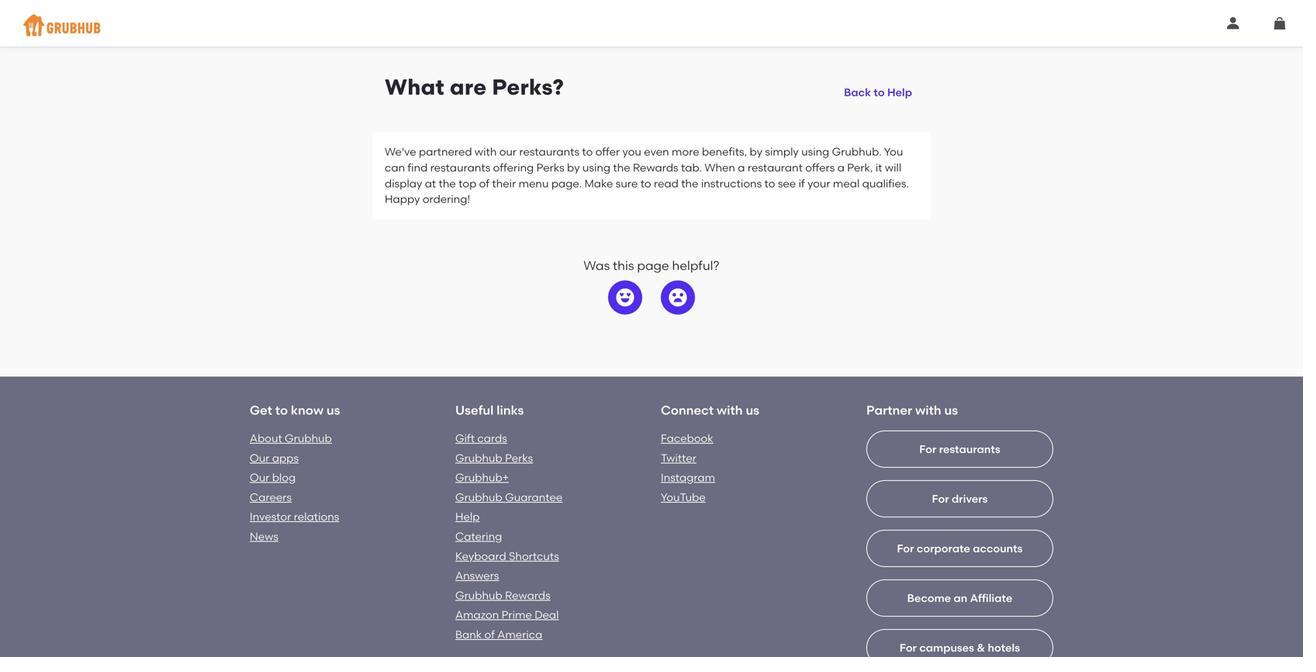 Task type: locate. For each thing, give the bounding box(es) containing it.
0 vertical spatial our
[[250, 451, 270, 465]]

perk,
[[847, 161, 873, 174]]

1 horizontal spatial with
[[717, 403, 743, 418]]

amazon prime deal link
[[455, 608, 559, 622]]

was this page helpful?
[[584, 258, 720, 273]]

even
[[644, 145, 669, 158]]

drivers
[[952, 492, 988, 505]]

rewards up prime
[[505, 589, 551, 602]]

2 a from the left
[[838, 161, 845, 174]]

2 horizontal spatial restaurants
[[939, 442, 1001, 456]]

0 vertical spatial restaurants
[[519, 145, 580, 158]]

of right top at left top
[[479, 177, 490, 190]]

1 horizontal spatial perks
[[537, 161, 565, 174]]

partner
[[867, 403, 913, 418]]

know
[[291, 403, 324, 418]]

0 horizontal spatial with
[[475, 145, 497, 158]]

facebook
[[661, 432, 714, 445]]

2 vertical spatial restaurants
[[939, 442, 1001, 456]]

1 horizontal spatial rewards
[[633, 161, 679, 174]]

offers
[[806, 161, 835, 174]]

1 our from the top
[[250, 451, 270, 465]]

2 horizontal spatial the
[[681, 177, 699, 190]]

our down "about"
[[250, 451, 270, 465]]

for left drivers
[[932, 492, 949, 505]]

facebook link
[[661, 432, 714, 445]]

1 vertical spatial restaurants
[[430, 161, 491, 174]]

help
[[888, 86, 912, 99], [455, 510, 480, 523]]

a up "instructions"
[[738, 161, 745, 174]]

restaurants up drivers
[[939, 442, 1001, 456]]

to
[[874, 86, 885, 99], [582, 145, 593, 158], [641, 177, 651, 190], [765, 177, 775, 190], [275, 403, 288, 418]]

us
[[327, 403, 340, 418], [746, 403, 760, 418], [945, 403, 958, 418]]

careers
[[250, 491, 292, 504]]

1 vertical spatial by
[[567, 161, 580, 174]]

restaurants
[[519, 145, 580, 158], [430, 161, 491, 174], [939, 442, 1001, 456]]

0 vertical spatial rewards
[[633, 161, 679, 174]]

1 vertical spatial perks
[[505, 451, 533, 465]]

0 vertical spatial by
[[750, 145, 763, 158]]

1 horizontal spatial restaurants
[[519, 145, 580, 158]]

we've
[[385, 145, 416, 158]]

0 horizontal spatial using
[[583, 161, 611, 174]]

get
[[250, 403, 272, 418]]

us right the know
[[327, 403, 340, 418]]

the down tab.
[[681, 177, 699, 190]]

0 horizontal spatial us
[[327, 403, 340, 418]]

us up for restaurants
[[945, 403, 958, 418]]

if
[[799, 177, 805, 190]]

help link
[[455, 510, 480, 523]]

for
[[920, 442, 937, 456], [932, 492, 949, 505], [897, 542, 914, 555], [900, 641, 917, 654]]

0 vertical spatial help
[[888, 86, 912, 99]]

with left our
[[475, 145, 497, 158]]

offering
[[493, 161, 534, 174]]

2 horizontal spatial us
[[945, 403, 958, 418]]

1 vertical spatial rewards
[[505, 589, 551, 602]]

grubhub+
[[455, 471, 509, 484]]

about grubhub our apps our                                     blog careers investor                                     relations news
[[250, 432, 339, 543]]

3 us from the left
[[945, 403, 958, 418]]

helpful?
[[672, 258, 720, 273]]

for for for campuses & hotels
[[900, 641, 917, 654]]

to down the "restaurant"
[[765, 177, 775, 190]]

using up "offers"
[[802, 145, 830, 158]]

for down partner with us
[[920, 442, 937, 456]]

qualifies.
[[862, 177, 909, 190]]

with for connect
[[717, 403, 743, 418]]

for left 'corporate'
[[897, 542, 914, 555]]

for inside 'link'
[[900, 641, 917, 654]]

1 horizontal spatial a
[[838, 161, 845, 174]]

was
[[584, 258, 610, 273]]

benefits,
[[702, 145, 747, 158]]

grubhub down answers at the bottom of the page
[[455, 589, 503, 602]]

the up the ordering!
[[439, 177, 456, 190]]

small image
[[1274, 17, 1286, 29]]

help right back
[[888, 86, 912, 99]]

1 horizontal spatial help
[[888, 86, 912, 99]]

1 vertical spatial help
[[455, 510, 480, 523]]

2 us from the left
[[746, 403, 760, 418]]

gift
[[455, 432, 475, 445]]

restaurants up top at left top
[[430, 161, 491, 174]]

our
[[499, 145, 517, 158]]

perks down cards
[[505, 451, 533, 465]]

using
[[802, 145, 830, 158], [583, 161, 611, 174]]

bank
[[455, 628, 482, 641]]

can
[[385, 161, 405, 174]]

keyboard
[[455, 550, 506, 563]]

0 vertical spatial using
[[802, 145, 830, 158]]

grubhub.
[[832, 145, 882, 158]]

deal
[[535, 608, 559, 622]]

0 horizontal spatial by
[[567, 161, 580, 174]]

0 horizontal spatial help
[[455, 510, 480, 523]]

with inside 'we've partnered with our restaurants to offer you even more benefits, by simply using grubhub. you can find restaurants offering perks by using the rewards tab. when a restaurant offers a perk, it will display at the top of their menu page. make sure to read the instructions to see if your meal qualifies. happy ordering!'
[[475, 145, 497, 158]]

1 horizontal spatial us
[[746, 403, 760, 418]]

apps
[[272, 451, 299, 465]]

accounts
[[973, 542, 1023, 555]]

back
[[844, 86, 871, 99]]

rewards down even
[[633, 161, 679, 174]]

connect
[[661, 403, 714, 418]]

1 horizontal spatial the
[[613, 161, 631, 174]]

our up careers
[[250, 471, 270, 484]]

with
[[475, 145, 497, 158], [717, 403, 743, 418], [916, 403, 942, 418]]

cards
[[477, 432, 507, 445]]

perks
[[537, 161, 565, 174], [505, 451, 533, 465]]

what
[[385, 74, 445, 100]]

investor
[[250, 510, 291, 523]]

using up make
[[583, 161, 611, 174]]

grubhub
[[285, 432, 332, 445], [455, 451, 503, 465], [455, 491, 503, 504], [455, 589, 503, 602]]

prime
[[502, 608, 532, 622]]

instructions
[[701, 177, 762, 190]]

rewards inside the gift cards grubhub perks grubhub+ grubhub guarantee help catering keyboard shortcuts answers grubhub rewards amazon prime deal bank of america
[[505, 589, 551, 602]]

with right the partner
[[916, 403, 942, 418]]

by up the page.
[[567, 161, 580, 174]]

0 vertical spatial of
[[479, 177, 490, 190]]

2 horizontal spatial with
[[916, 403, 942, 418]]

grubhub down the know
[[285, 432, 332, 445]]

restaurants up menu
[[519, 145, 580, 158]]

0 horizontal spatial rewards
[[505, 589, 551, 602]]

this page was helpful image
[[616, 288, 635, 307]]

1 vertical spatial of
[[485, 628, 495, 641]]

perks inside the gift cards grubhub perks grubhub+ grubhub guarantee help catering keyboard shortcuts answers grubhub rewards amazon prime deal bank of america
[[505, 451, 533, 465]]

amazon
[[455, 608, 499, 622]]

connect with us
[[661, 403, 760, 418]]

youtube
[[661, 491, 706, 504]]

become
[[908, 591, 951, 605]]

restaurant
[[748, 161, 803, 174]]

with right connect
[[717, 403, 743, 418]]

ordering!
[[423, 192, 470, 206]]

for for for restaurants
[[920, 442, 937, 456]]

grubhub guarantee link
[[455, 491, 563, 504]]

0 horizontal spatial perks
[[505, 451, 533, 465]]

by up the "restaurant"
[[750, 145, 763, 158]]

us right connect
[[746, 403, 760, 418]]

for campuses & hotels
[[900, 641, 1020, 654]]

grubhub down gift cards link
[[455, 451, 503, 465]]

america
[[498, 628, 543, 641]]

of right bank
[[485, 628, 495, 641]]

a up meal
[[838, 161, 845, 174]]

0 horizontal spatial the
[[439, 177, 456, 190]]

catering link
[[455, 530, 502, 543]]

for left campuses
[[900, 641, 917, 654]]

1 vertical spatial our
[[250, 471, 270, 484]]

0 vertical spatial perks
[[537, 161, 565, 174]]

shortcuts
[[509, 550, 559, 563]]

perks up the page.
[[537, 161, 565, 174]]

see
[[778, 177, 796, 190]]

help up catering
[[455, 510, 480, 523]]

the up the sure
[[613, 161, 631, 174]]

us for partner with us
[[945, 403, 958, 418]]

answers
[[455, 569, 499, 582]]

0 horizontal spatial a
[[738, 161, 745, 174]]

become an affiliate link
[[867, 580, 1054, 657]]

a
[[738, 161, 745, 174], [838, 161, 845, 174]]

1 a from the left
[[738, 161, 745, 174]]



Task type: vqa. For each thing, say whether or not it's contained in the screenshot.
the rightmost the
yes



Task type: describe. For each thing, give the bounding box(es) containing it.
twitter
[[661, 451, 697, 465]]

what are perks?
[[385, 74, 564, 100]]

gift cards link
[[455, 432, 507, 445]]

this
[[613, 258, 634, 273]]

your
[[808, 177, 831, 190]]

help inside the gift cards grubhub perks grubhub+ grubhub guarantee help catering keyboard shortcuts answers grubhub rewards amazon prime deal bank of america
[[455, 510, 480, 523]]

answers link
[[455, 569, 499, 582]]

for campuses & hotels link
[[867, 629, 1054, 657]]

are
[[450, 74, 487, 100]]

partnered
[[419, 145, 472, 158]]

useful links
[[455, 403, 524, 418]]

grubhub down grubhub+ link
[[455, 491, 503, 504]]

offer
[[596, 145, 620, 158]]

&
[[977, 641, 985, 654]]

make
[[585, 177, 613, 190]]

for for for corporate accounts
[[897, 542, 914, 555]]

this page was not helpful image
[[669, 288, 687, 307]]

grubhub inside about grubhub our apps our                                     blog careers investor                                     relations news
[[285, 432, 332, 445]]

more
[[672, 145, 700, 158]]

to right get at the left bottom
[[275, 403, 288, 418]]

1 horizontal spatial using
[[802, 145, 830, 158]]

grubhub rewards link
[[455, 589, 551, 602]]

for restaurants
[[920, 442, 1001, 456]]

0 horizontal spatial restaurants
[[430, 161, 491, 174]]

about
[[250, 432, 282, 445]]

bank of america link
[[455, 628, 543, 641]]

for for for drivers
[[932, 492, 949, 505]]

careers link
[[250, 491, 292, 504]]

instagram
[[661, 471, 715, 484]]

to right back
[[874, 86, 885, 99]]

links
[[497, 403, 524, 418]]

facebook twitter instagram youtube
[[661, 432, 715, 504]]

for corporate accounts
[[897, 542, 1023, 555]]

of inside 'we've partnered with our restaurants to offer you even more benefits, by simply using grubhub. you can find restaurants offering perks by using the rewards tab. when a restaurant offers a perk, it will display at the top of their menu page. make sure to read the instructions to see if your meal qualifies. happy ordering!'
[[479, 177, 490, 190]]

you
[[884, 145, 903, 158]]

sure
[[616, 177, 638, 190]]

1 horizontal spatial by
[[750, 145, 763, 158]]

read
[[654, 177, 679, 190]]

meal
[[833, 177, 860, 190]]

back to help link
[[838, 74, 919, 102]]

to left offer
[[582, 145, 593, 158]]

useful
[[455, 403, 494, 418]]

1 us from the left
[[327, 403, 340, 418]]

for restaurants link
[[867, 431, 1054, 615]]

news link
[[250, 530, 279, 543]]

campuses
[[920, 641, 974, 654]]

their
[[492, 177, 516, 190]]

when
[[705, 161, 735, 174]]

relations
[[294, 510, 339, 523]]

gift cards grubhub perks grubhub+ grubhub guarantee help catering keyboard shortcuts answers grubhub rewards amazon prime deal bank of america
[[455, 432, 563, 641]]

affiliate
[[970, 591, 1013, 605]]

will
[[885, 161, 902, 174]]

back to help
[[844, 86, 912, 99]]

small image
[[1227, 17, 1240, 29]]

youtube link
[[661, 491, 706, 504]]

we've partnered with our restaurants to offer you even more benefits, by simply using grubhub. you can find restaurants offering perks by using the rewards tab. when a restaurant offers a perk, it will display at the top of their menu page. make sure to read the instructions to see if your meal qualifies. happy ordering!
[[385, 145, 909, 206]]

simply
[[765, 145, 799, 158]]

partner with us
[[867, 403, 958, 418]]

for drivers
[[932, 492, 988, 505]]

with for partner
[[916, 403, 942, 418]]

about grubhub link
[[250, 432, 332, 445]]

of inside the gift cards grubhub perks grubhub+ grubhub guarantee help catering keyboard shortcuts answers grubhub rewards amazon prime deal bank of america
[[485, 628, 495, 641]]

guarantee
[[505, 491, 563, 504]]

display
[[385, 177, 422, 190]]

become an affiliate
[[908, 591, 1013, 605]]

1 vertical spatial using
[[583, 161, 611, 174]]

get to know us
[[250, 403, 340, 418]]

find
[[408, 161, 428, 174]]

perks?
[[492, 74, 564, 100]]

2 our from the top
[[250, 471, 270, 484]]

our                                     blog link
[[250, 471, 296, 484]]

corporate
[[917, 542, 971, 555]]

for corporate accounts link
[[867, 530, 1054, 657]]

hotels
[[988, 641, 1020, 654]]

at
[[425, 177, 436, 190]]

rewards inside 'we've partnered with our restaurants to offer you even more benefits, by simply using grubhub. you can find restaurants offering perks by using the rewards tab. when a restaurant offers a perk, it will display at the top of their menu page. make sure to read the instructions to see if your meal qualifies. happy ordering!'
[[633, 161, 679, 174]]

catering
[[455, 530, 502, 543]]

us for connect with us
[[746, 403, 760, 418]]

to right the sure
[[641, 177, 651, 190]]

keyboard shortcuts link
[[455, 550, 559, 563]]

an
[[954, 591, 968, 605]]

instagram link
[[661, 471, 715, 484]]

perks inside 'we've partnered with our restaurants to offer you even more benefits, by simply using grubhub. you can find restaurants offering perks by using the rewards tab. when a restaurant offers a perk, it will display at the top of their menu page. make sure to read the instructions to see if your meal qualifies. happy ordering!'
[[537, 161, 565, 174]]

blog
[[272, 471, 296, 484]]

for drivers link
[[867, 480, 1054, 657]]

happy
[[385, 192, 420, 206]]

menu
[[519, 177, 549, 190]]

our apps link
[[250, 451, 299, 465]]

grubhub logo image
[[23, 10, 101, 41]]



